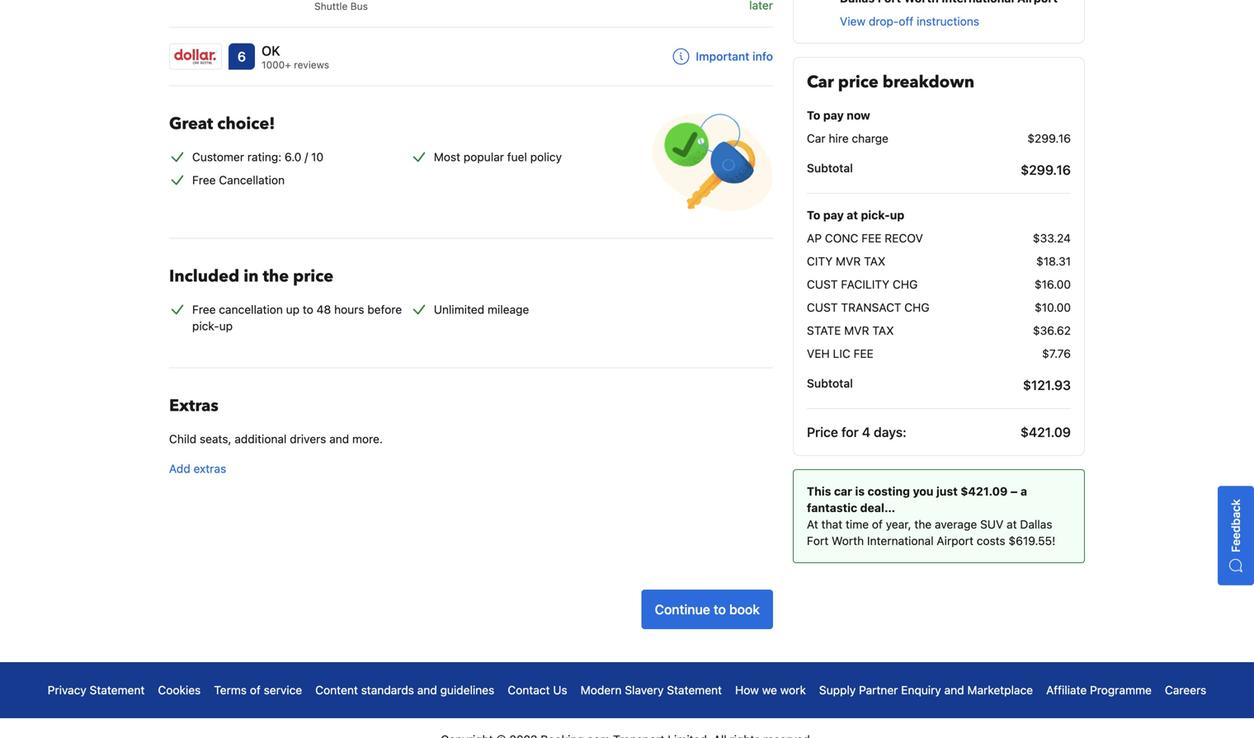 Task type: locate. For each thing, give the bounding box(es) containing it.
affiliate
[[1047, 684, 1088, 698]]

up left 48 at the left top
[[286, 303, 300, 317]]

0 vertical spatial car
[[807, 71, 835, 94]]

1 free from the top
[[192, 173, 216, 187]]

of down "deal…"
[[873, 518, 883, 532]]

service
[[264, 684, 302, 698]]

1 vertical spatial up
[[286, 303, 300, 317]]

1 vertical spatial car
[[807, 132, 826, 145]]

and right enquiry
[[945, 684, 965, 698]]

add extras button
[[169, 461, 774, 478]]

1 horizontal spatial of
[[873, 518, 883, 532]]

1 vertical spatial to
[[714, 602, 726, 618]]

footer
[[0, 663, 1255, 739]]

at up conc
[[847, 208, 859, 222]]

free for free cancellation
[[192, 173, 216, 187]]

charge
[[852, 132, 889, 145]]

view
[[841, 14, 866, 28]]

cust down city
[[807, 278, 838, 291]]

6
[[238, 49, 246, 64]]

chg
[[893, 278, 918, 291], [905, 301, 930, 315]]

48
[[317, 303, 331, 317]]

privacy
[[48, 684, 87, 698]]

to left book
[[714, 602, 726, 618]]

1 vertical spatial fee
[[854, 347, 874, 361]]

to
[[303, 303, 314, 317], [714, 602, 726, 618]]

car
[[807, 71, 835, 94], [807, 132, 826, 145]]

a
[[1021, 485, 1028, 499]]

of right terms
[[250, 684, 261, 698]]

1 horizontal spatial price
[[839, 71, 879, 94]]

fee for lic
[[854, 347, 874, 361]]

0 horizontal spatial of
[[250, 684, 261, 698]]

1 horizontal spatial up
[[286, 303, 300, 317]]

1 to from the top
[[807, 109, 821, 122]]

to up car hire charge
[[807, 109, 821, 122]]

cancellation
[[219, 303, 283, 317]]

$299.16
[[1028, 132, 1072, 145], [1021, 162, 1072, 178]]

conc
[[826, 232, 859, 245]]

content standards and guidelines link
[[316, 683, 495, 699]]

child seats, additional drivers and more.
[[169, 433, 383, 446]]

0 vertical spatial of
[[873, 518, 883, 532]]

0 horizontal spatial pick-
[[192, 320, 219, 333]]

mvr for state
[[845, 324, 870, 338]]

1 horizontal spatial and
[[418, 684, 437, 698]]

2 car from the top
[[807, 132, 826, 145]]

mvr
[[836, 255, 861, 268], [845, 324, 870, 338]]

statement right slavery
[[667, 684, 723, 698]]

at right suv
[[1007, 518, 1018, 532]]

supply partner enquiry and marketplace
[[820, 684, 1034, 698]]

1 cust from the top
[[807, 278, 838, 291]]

2 vertical spatial up
[[219, 320, 233, 333]]

free
[[192, 173, 216, 187], [192, 303, 216, 317]]

car up to pay now
[[807, 71, 835, 94]]

0 vertical spatial $299.16
[[1028, 132, 1072, 145]]

state
[[807, 324, 842, 338]]

1 vertical spatial pick-
[[192, 320, 219, 333]]

pay up conc
[[824, 208, 844, 222]]

to up "ap"
[[807, 208, 821, 222]]

chg right transact
[[905, 301, 930, 315]]

subtotal down hire
[[807, 161, 854, 175]]

pay for $299.16
[[824, 109, 844, 122]]

car price breakdown
[[807, 71, 975, 94]]

how we work link
[[736, 683, 807, 699]]

1 vertical spatial at
[[1007, 518, 1018, 532]]

shuttle bus
[[315, 0, 368, 12]]

info
[[753, 49, 774, 63]]

1 subtotal from the top
[[807, 161, 854, 175]]

instructions
[[917, 14, 980, 28]]

–
[[1011, 485, 1018, 499]]

for
[[842, 425, 859, 440]]

mvr down cust transact chg
[[845, 324, 870, 338]]

cust transact chg
[[807, 301, 930, 315]]

how we work
[[736, 684, 807, 698]]

included
[[169, 265, 240, 288]]

careers
[[1166, 684, 1207, 698]]

to for $299.16
[[807, 109, 821, 122]]

footer containing privacy statement
[[0, 663, 1255, 739]]

fee down to pay at pick-up
[[862, 232, 882, 245]]

$421.09 inside this car is costing you just $421.09 – a fantastic deal… at that time of year, the average suv at dallas fort worth international airport costs $619.55!
[[961, 485, 1008, 499]]

$33.24
[[1034, 232, 1072, 245]]

1 horizontal spatial pick-
[[862, 208, 891, 222]]

1 vertical spatial subtotal
[[807, 377, 854, 391]]

cust up state
[[807, 301, 838, 315]]

up down cancellation
[[219, 320, 233, 333]]

supplied by dollar image
[[170, 44, 221, 69]]

car for car price breakdown
[[807, 71, 835, 94]]

0 vertical spatial to
[[303, 303, 314, 317]]

statement
[[90, 684, 145, 698], [667, 684, 723, 698]]

0 vertical spatial the
[[263, 265, 289, 288]]

pick- up ap conc fee recov
[[862, 208, 891, 222]]

1 vertical spatial free
[[192, 303, 216, 317]]

just
[[937, 485, 958, 499]]

1 car from the top
[[807, 71, 835, 94]]

statement right privacy
[[90, 684, 145, 698]]

privacy statement link
[[48, 683, 145, 699]]

before
[[368, 303, 402, 317]]

the right in
[[263, 265, 289, 288]]

0 horizontal spatial and
[[330, 433, 349, 446]]

tax for state mvr tax
[[873, 324, 895, 338]]

pick-
[[862, 208, 891, 222], [192, 320, 219, 333]]

1 pay from the top
[[824, 109, 844, 122]]

0 horizontal spatial statement
[[90, 684, 145, 698]]

careers link
[[1166, 683, 1207, 699]]

off
[[899, 14, 914, 28]]

the right year,
[[915, 518, 932, 532]]

the
[[263, 265, 289, 288], [915, 518, 932, 532]]

standards
[[361, 684, 414, 698]]

state mvr tax
[[807, 324, 895, 338]]

free down included
[[192, 303, 216, 317]]

mvr down conc
[[836, 255, 861, 268]]

2 to from the top
[[807, 208, 821, 222]]

car left hire
[[807, 132, 826, 145]]

1 vertical spatial tax
[[873, 324, 895, 338]]

tax up facility
[[865, 255, 886, 268]]

$299.16 for car hire charge
[[1028, 132, 1072, 145]]

0 vertical spatial fee
[[862, 232, 882, 245]]

free down the customer
[[192, 173, 216, 187]]

0 vertical spatial cust
[[807, 278, 838, 291]]

tax
[[865, 255, 886, 268], [873, 324, 895, 338]]

at
[[807, 518, 819, 532]]

2 horizontal spatial and
[[945, 684, 965, 698]]

free inside free cancellation up to 48 hours before pick-up
[[192, 303, 216, 317]]

0 vertical spatial to
[[807, 109, 821, 122]]

add
[[169, 462, 191, 476]]

2 subtotal from the top
[[807, 377, 854, 391]]

2 free from the top
[[192, 303, 216, 317]]

1 vertical spatial cust
[[807, 301, 838, 315]]

0 horizontal spatial to
[[303, 303, 314, 317]]

1 vertical spatial $421.09
[[961, 485, 1008, 499]]

drop-
[[869, 14, 899, 28]]

1 horizontal spatial the
[[915, 518, 932, 532]]

popular
[[464, 150, 504, 164]]

child
[[169, 433, 197, 446]]

$299.16 for subtotal
[[1021, 162, 1072, 178]]

$421.09 down '$121.93'
[[1021, 425, 1072, 440]]

2 statement from the left
[[667, 684, 723, 698]]

subtotal down veh lic fee
[[807, 377, 854, 391]]

fantastic
[[807, 502, 858, 515]]

extras
[[169, 395, 219, 418]]

0 horizontal spatial $421.09
[[961, 485, 1008, 499]]

1 vertical spatial price
[[293, 265, 334, 288]]

1 horizontal spatial statement
[[667, 684, 723, 698]]

shuttle
[[315, 0, 348, 12]]

extras
[[194, 462, 226, 476]]

$421.09 left –
[[961, 485, 1008, 499]]

enquiry
[[902, 684, 942, 698]]

1 vertical spatial mvr
[[845, 324, 870, 338]]

0 vertical spatial mvr
[[836, 255, 861, 268]]

price up 48 at the left top
[[293, 265, 334, 288]]

chg right facility
[[893, 278, 918, 291]]

0 vertical spatial $421.09
[[1021, 425, 1072, 440]]

0 horizontal spatial up
[[219, 320, 233, 333]]

breakdown
[[883, 71, 975, 94]]

0 vertical spatial chg
[[893, 278, 918, 291]]

tax down transact
[[873, 324, 895, 338]]

and right the standards
[[418, 684, 437, 698]]

1 vertical spatial to
[[807, 208, 821, 222]]

1 vertical spatial $299.16
[[1021, 162, 1072, 178]]

cust for cust transact chg
[[807, 301, 838, 315]]

and left the more.
[[330, 433, 349, 446]]

price up now
[[839, 71, 879, 94]]

$18.31
[[1037, 255, 1072, 268]]

free for free cancellation up to 48 hours before pick-up
[[192, 303, 216, 317]]

0 vertical spatial up
[[891, 208, 905, 222]]

1 vertical spatial chg
[[905, 301, 930, 315]]

0 horizontal spatial at
[[847, 208, 859, 222]]

$10.00
[[1035, 301, 1072, 315]]

to left 48 at the left top
[[303, 303, 314, 317]]

in
[[244, 265, 259, 288]]

car
[[835, 485, 853, 499]]

2 cust from the top
[[807, 301, 838, 315]]

price
[[807, 425, 839, 440]]

customer rating: 6.0 / 10
[[192, 150, 324, 164]]

1 horizontal spatial $421.09
[[1021, 425, 1072, 440]]

pay up hire
[[824, 109, 844, 122]]

cancellation
[[219, 173, 285, 187]]

2 pay from the top
[[824, 208, 844, 222]]

fee right lic
[[854, 347, 874, 361]]

cust for cust facility chg
[[807, 278, 838, 291]]

terms
[[214, 684, 247, 698]]

pick- down cancellation
[[192, 320, 219, 333]]

1 vertical spatial pay
[[824, 208, 844, 222]]

0 vertical spatial free
[[192, 173, 216, 187]]

to inside free cancellation up to 48 hours before pick-up
[[303, 303, 314, 317]]

1 vertical spatial of
[[250, 684, 261, 698]]

to for $121.93
[[807, 208, 821, 222]]

of inside this car is costing you just $421.09 – a fantastic deal… at that time of year, the average suv at dallas fort worth international airport costs $619.55!
[[873, 518, 883, 532]]

0 vertical spatial pay
[[824, 109, 844, 122]]

1 horizontal spatial at
[[1007, 518, 1018, 532]]

1 vertical spatial the
[[915, 518, 932, 532]]

privacy statement
[[48, 684, 145, 698]]

mvr for city
[[836, 255, 861, 268]]

0 vertical spatial subtotal
[[807, 161, 854, 175]]

fee
[[862, 232, 882, 245], [854, 347, 874, 361]]

up up recov
[[891, 208, 905, 222]]

0 vertical spatial tax
[[865, 255, 886, 268]]

fuel
[[508, 150, 527, 164]]

ap
[[807, 232, 822, 245]]



Task type: describe. For each thing, give the bounding box(es) containing it.
facility
[[842, 278, 890, 291]]

at inside this car is costing you just $421.09 – a fantastic deal… at that time of year, the average suv at dallas fort worth international airport costs $619.55!
[[1007, 518, 1018, 532]]

city mvr tax
[[807, 255, 886, 268]]

subtotal for $121.93
[[807, 377, 854, 391]]

more.
[[353, 433, 383, 446]]

6.0
[[285, 150, 302, 164]]

chg for cust transact chg
[[905, 301, 930, 315]]

cust facility chg
[[807, 278, 918, 291]]

1 horizontal spatial to
[[714, 602, 726, 618]]

the inside this car is costing you just $421.09 – a fantastic deal… at that time of year, the average suv at dallas fort worth international airport costs $619.55!
[[915, 518, 932, 532]]

content
[[316, 684, 358, 698]]

affiliate programme link
[[1047, 683, 1153, 699]]

costing
[[868, 485, 911, 499]]

time
[[846, 518, 869, 532]]

subtotal for $299.16
[[807, 161, 854, 175]]

tax for city mvr tax
[[865, 255, 886, 268]]

car for car hire charge
[[807, 132, 826, 145]]

average
[[935, 518, 978, 532]]

supply
[[820, 684, 856, 698]]

fee for conc
[[862, 232, 882, 245]]

modern
[[581, 684, 622, 698]]

to pay at pick-up
[[807, 208, 905, 222]]

programme
[[1091, 684, 1153, 698]]

unlimited mileage
[[434, 303, 530, 317]]

$7.76
[[1043, 347, 1072, 361]]

contact
[[508, 684, 550, 698]]

of inside footer
[[250, 684, 261, 698]]

$16.00
[[1035, 278, 1072, 291]]

continue to book link
[[642, 590, 774, 630]]

veh
[[807, 347, 830, 361]]

price for 4 days:
[[807, 425, 907, 440]]

0 vertical spatial at
[[847, 208, 859, 222]]

lic
[[834, 347, 851, 361]]

customer
[[192, 150, 244, 164]]

car hire charge
[[807, 132, 889, 145]]

recov
[[885, 232, 924, 245]]

important
[[696, 49, 750, 63]]

costs
[[977, 535, 1006, 548]]

modern slavery statement
[[581, 684, 723, 698]]

most
[[434, 150, 461, 164]]

content standards and guidelines
[[316, 684, 495, 698]]

add extras
[[169, 462, 226, 476]]

transact
[[842, 301, 902, 315]]

choice!
[[217, 113, 275, 135]]

you
[[914, 485, 934, 499]]

airport
[[937, 535, 974, 548]]

cookies
[[158, 684, 201, 698]]

reviews
[[294, 59, 329, 70]]

0 vertical spatial pick-
[[862, 208, 891, 222]]

unlimited
[[434, 303, 485, 317]]

pick- inside free cancellation up to 48 hours before pick-up
[[192, 320, 219, 333]]

continue
[[655, 602, 711, 618]]

feedback button
[[1219, 486, 1255, 586]]

2 horizontal spatial up
[[891, 208, 905, 222]]

bus
[[351, 0, 368, 12]]

$121.93
[[1024, 378, 1072, 393]]

that
[[822, 518, 843, 532]]

free cancellation
[[192, 173, 285, 187]]

ok
[[262, 43, 280, 58]]

view drop-off instructions
[[841, 14, 980, 28]]

work
[[781, 684, 807, 698]]

product card group
[[169, 0, 793, 72]]

terms of service link
[[214, 683, 302, 699]]

ok 1000+ reviews
[[262, 43, 329, 70]]

ap conc fee recov
[[807, 232, 924, 245]]

contact us link
[[508, 683, 568, 699]]

worth
[[832, 535, 865, 548]]

chg for cust facility chg
[[893, 278, 918, 291]]

4
[[863, 425, 871, 440]]

important info button
[[673, 48, 774, 65]]

how
[[736, 684, 759, 698]]

1000+
[[262, 59, 291, 70]]

deal…
[[861, 502, 896, 515]]

slavery
[[625, 684, 664, 698]]

seats,
[[200, 433, 232, 446]]

supply partner enquiry and marketplace link
[[820, 683, 1034, 699]]

guidelines
[[441, 684, 495, 698]]

year,
[[886, 518, 912, 532]]

view drop-off instructions button
[[841, 13, 980, 30]]

feedback
[[1230, 499, 1243, 553]]

partner
[[860, 684, 899, 698]]

dallas
[[1021, 518, 1053, 532]]

1 statement from the left
[[90, 684, 145, 698]]

0 vertical spatial price
[[839, 71, 879, 94]]

most popular fuel policy
[[434, 150, 562, 164]]

book
[[730, 602, 760, 618]]

modern slavery statement link
[[581, 683, 723, 699]]

rating:
[[248, 150, 282, 164]]

to pay now
[[807, 109, 871, 122]]

veh lic fee
[[807, 347, 874, 361]]

this
[[807, 485, 832, 499]]

hire
[[829, 132, 849, 145]]

0 horizontal spatial price
[[293, 265, 334, 288]]

hours
[[334, 303, 365, 317]]

suv
[[981, 518, 1004, 532]]

0 horizontal spatial the
[[263, 265, 289, 288]]

/
[[305, 150, 308, 164]]

mileage
[[488, 303, 530, 317]]

customer rating 6 ok element
[[262, 41, 329, 61]]

pay for $121.93
[[824, 208, 844, 222]]



Task type: vqa. For each thing, say whether or not it's contained in the screenshot.
show minivans "button"
no



